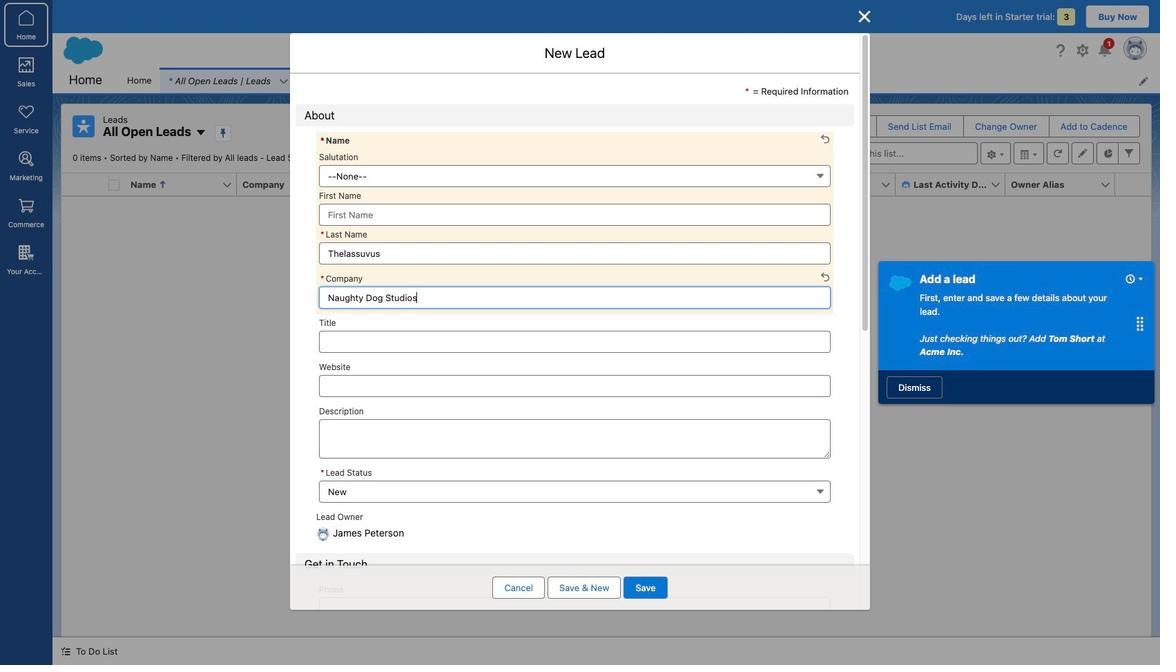 Task type: describe. For each thing, give the bounding box(es) containing it.
Search All Open Leads list view. search field
[[813, 142, 978, 164]]

phone element
[[457, 173, 575, 196]]

created date element
[[786, 173, 905, 196]]

text default image inside last activity date element
[[902, 180, 911, 190]]

Lead Status - Current Selection: New button
[[319, 481, 831, 503]]

select list display image
[[1014, 142, 1045, 164]]

all open leads status
[[73, 153, 321, 163]]

item number element
[[61, 173, 103, 196]]

owner alias element
[[1006, 173, 1124, 196]]

action image
[[1116, 173, 1152, 196]]

name element
[[125, 173, 245, 196]]

state/province element
[[347, 173, 465, 196]]

cell inside all open leads|leads|list view element
[[103, 173, 125, 196]]

email element
[[567, 173, 685, 196]]

list view controls image
[[981, 142, 1012, 164]]

item number image
[[61, 173, 103, 196]]



Task type: locate. For each thing, give the bounding box(es) containing it.
lead status element
[[676, 173, 795, 196]]

inverse image
[[857, 8, 873, 25]]

action element
[[1116, 173, 1152, 196]]

cell
[[103, 173, 125, 196]]

1 vertical spatial text default image
[[61, 647, 70, 657]]

all open leads|leads|list view element
[[61, 104, 1153, 638]]

Salutation - Current Selection: --None-- button
[[319, 165, 831, 187]]

text default image
[[295, 76, 305, 86]]

None text field
[[319, 375, 831, 397]]

0 vertical spatial text default image
[[902, 180, 911, 190]]

last activity date element
[[896, 173, 1014, 196]]

None text field
[[319, 286, 831, 309], [319, 331, 831, 353], [319, 419, 831, 458], [319, 598, 831, 620], [319, 286, 831, 309], [319, 331, 831, 353], [319, 419, 831, 458], [319, 598, 831, 620]]

status
[[396, 322, 818, 488]]

Last Name text field
[[319, 242, 831, 264]]

0 horizontal spatial text default image
[[61, 647, 70, 657]]

text default image
[[902, 180, 911, 190], [61, 647, 70, 657]]

1 horizontal spatial text default image
[[902, 180, 911, 190]]

list
[[119, 68, 1161, 93]]

First Name text field
[[319, 203, 831, 226]]

list item
[[160, 68, 311, 93]]

company element
[[237, 173, 355, 196]]



Task type: vqa. For each thing, say whether or not it's contained in the screenshot.
List View Controls image
yes



